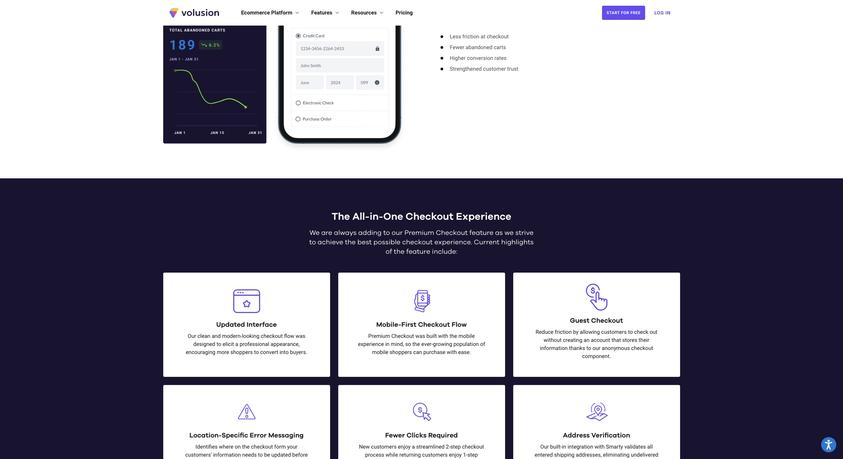 Task type: locate. For each thing, give the bounding box(es) containing it.
0 vertical spatial feature
[[470, 230, 494, 236]]

with for address verification
[[595, 444, 605, 450]]

thanks
[[570, 345, 586, 352]]

a inside our clean and modern-looking checkout flow was designed to elicit a professional appearance, encouraging more shoppers to convert into buyers.
[[236, 341, 238, 347]]

eliminating
[[604, 452, 630, 458]]

customers inside 'reduce friction by allowing customers to check out without creating an account that stores their information thanks to our anonymous checkout component.'
[[602, 329, 627, 335]]

form
[[275, 444, 286, 450]]

friction inside 'reduce friction by allowing customers to check out without creating an account that stores their information thanks to our anonymous checkout component.'
[[555, 329, 572, 335]]

of right the population
[[481, 341, 486, 347]]

1 horizontal spatial our
[[541, 444, 549, 450]]

2 vertical spatial premium
[[369, 333, 390, 339]]

checkout
[[487, 33, 509, 40], [403, 239, 433, 246], [261, 333, 283, 339], [632, 345, 654, 352], [251, 444, 273, 450], [462, 444, 484, 450]]

2 vertical spatial of
[[481, 341, 486, 347]]

the right seeing
[[532, 6, 539, 13]]

1 horizontal spatial friction
[[555, 329, 572, 335]]

friction up creating
[[555, 329, 572, 335]]

1 vertical spatial premium
[[405, 230, 435, 236]]

0 horizontal spatial of
[[386, 248, 392, 255]]

0 vertical spatial information
[[540, 345, 568, 352]]

2 was from the left
[[416, 333, 426, 339]]

1 horizontal spatial experience
[[438, 14, 464, 21]]

1 horizontal spatial a
[[412, 444, 415, 450]]

premium inside volusion merchants are already seeing the benefits of upgrading to the premium checkout experience for their stores, including:
[[608, 6, 630, 13]]

checkout down interface
[[261, 333, 283, 339]]

1 vertical spatial customers
[[371, 444, 397, 450]]

open accessibe: accessibility options, statement and help image
[[826, 440, 833, 450]]

1 vertical spatial of
[[386, 248, 392, 255]]

to right upgrading
[[593, 6, 598, 13]]

0 horizontal spatial in
[[386, 341, 390, 347]]

address verification
[[563, 432, 631, 439]]

checkout inside we are always adding to our premium checkout feature as we strive to achieve the best possible checkout experience. current highlights of the feature include:
[[436, 230, 468, 236]]

1 horizontal spatial our
[[593, 345, 601, 352]]

the right on
[[242, 444, 250, 450]]

checkout inside we are always adding to our premium checkout feature as we strive to achieve the best possible checkout experience. current highlights of the feature include:
[[403, 239, 433, 246]]

needs
[[242, 452, 257, 458]]

start
[[607, 10, 620, 15]]

merchants
[[460, 6, 486, 13]]

mobile down mobile- in the left of the page
[[372, 349, 389, 356]]

1 horizontal spatial enjoy
[[449, 452, 462, 458]]

with down growing at the bottom right of page
[[447, 349, 457, 356]]

higher
[[450, 55, 466, 61]]

smarty
[[607, 444, 624, 450]]

experience down mobile- in the left of the page
[[358, 341, 384, 347]]

2-
[[446, 444, 451, 450]]

component.
[[583, 353, 611, 360]]

our inside we are always adding to our premium checkout feature as we strive to achieve the best possible checkout experience. current highlights of the feature include:
[[392, 230, 403, 236]]

0 horizontal spatial information
[[213, 452, 241, 458]]

rates
[[495, 55, 507, 61]]

1 horizontal spatial premium
[[405, 230, 435, 236]]

log in
[[655, 10, 671, 15]]

mobile up the population
[[459, 333, 475, 339]]

with up growing at the bottom right of page
[[439, 333, 449, 339]]

higher conversion rates
[[450, 55, 507, 61]]

0 vertical spatial mobile
[[459, 333, 475, 339]]

reduce
[[536, 329, 554, 335]]

checkout right for
[[631, 6, 654, 13]]

0 horizontal spatial are
[[322, 230, 333, 236]]

our for updated interface
[[188, 333, 196, 339]]

0 vertical spatial their
[[474, 14, 484, 21]]

0 horizontal spatial shoppers
[[231, 349, 253, 356]]

features button
[[312, 9, 341, 17]]

while
[[386, 452, 398, 458]]

our
[[188, 333, 196, 339], [541, 444, 549, 450]]

0 horizontal spatial a
[[236, 341, 238, 347]]

less
[[450, 33, 462, 40]]

ease.
[[459, 349, 471, 356]]

fewer up while
[[386, 432, 405, 439]]

1 vertical spatial experience
[[358, 341, 384, 347]]

flow
[[284, 333, 295, 339]]

1 horizontal spatial feature
[[470, 230, 494, 236]]

our inside our clean and modern-looking checkout flow was designed to elicit a professional appearance, encouraging more shoppers to convert into buyers.
[[188, 333, 196, 339]]

the inside identifies where on the checkout form your customers' information needs to be updated befor
[[242, 444, 250, 450]]

be
[[264, 452, 270, 458]]

experience.
[[435, 239, 473, 246]]

allowing
[[580, 329, 600, 335]]

features
[[312, 9, 333, 16]]

1 horizontal spatial fewer
[[450, 44, 465, 50]]

0 vertical spatial our
[[392, 230, 403, 236]]

0 vertical spatial fewer
[[450, 44, 465, 50]]

are up stores,
[[487, 6, 495, 13]]

checkout up be
[[251, 444, 273, 450]]

their down merchants
[[474, 14, 484, 21]]

premium left free
[[608, 6, 630, 13]]

checkout up carts
[[487, 33, 509, 40]]

checkout down the all-in-one checkout experience
[[403, 239, 433, 246]]

information down without
[[540, 345, 568, 352]]

1 horizontal spatial are
[[487, 6, 495, 13]]

0 horizontal spatial their
[[474, 14, 484, 21]]

information inside 'reduce friction by allowing customers to check out without creating an account that stores their information thanks to our anonymous checkout component.'
[[540, 345, 568, 352]]

0 vertical spatial in
[[386, 341, 390, 347]]

friction
[[463, 33, 480, 40], [555, 329, 572, 335]]

our inside our built-in integration with smarty validates all entered shipping addresses, eliminating undelivere
[[541, 444, 549, 450]]

log in link
[[651, 5, 675, 20]]

0 vertical spatial premium
[[608, 6, 630, 13]]

0 vertical spatial friction
[[463, 33, 480, 40]]

feature left include:
[[407, 248, 431, 255]]

checkout
[[631, 6, 654, 13], [406, 212, 454, 222], [436, 230, 468, 236], [592, 317, 624, 324], [418, 322, 450, 328], [392, 333, 414, 339]]

2 vertical spatial with
[[595, 444, 605, 450]]

2 shoppers from the left
[[390, 349, 412, 356]]

we are always adding to our premium checkout feature as we strive to achieve the best possible checkout experience. current highlights of the feature include:
[[310, 230, 534, 255]]

with
[[439, 333, 449, 339], [447, 349, 457, 356], [595, 444, 605, 450]]

trust
[[508, 66, 519, 72]]

growing
[[433, 341, 453, 347]]

experience
[[438, 14, 464, 21], [358, 341, 384, 347]]

0 horizontal spatial experience
[[358, 341, 384, 347]]

step
[[451, 444, 461, 450]]

in left "mind,"
[[386, 341, 390, 347]]

1 vertical spatial mobile
[[372, 349, 389, 356]]

to down an
[[587, 345, 592, 352]]

in inside premium checkout was built with the mobile experience in mind, so the ever-growing population of mobile shoppers can purchase with ease.
[[386, 341, 390, 347]]

clicks
[[407, 432, 427, 439]]

elicit
[[223, 341, 234, 347]]

upgrading
[[568, 6, 592, 13]]

checkout down stores
[[632, 345, 654, 352]]

1 vertical spatial feature
[[407, 248, 431, 255]]

carts
[[494, 44, 506, 50]]

1 vertical spatial in
[[562, 444, 567, 450]]

checkout inside volusion merchants are already seeing the benefits of upgrading to the premium checkout experience for their stores, including:
[[631, 6, 654, 13]]

our
[[392, 230, 403, 236], [593, 345, 601, 352]]

feature
[[470, 230, 494, 236], [407, 248, 431, 255]]

1 was from the left
[[296, 333, 306, 339]]

2 horizontal spatial of
[[561, 6, 566, 13]]

abandoned
[[466, 44, 493, 50]]

addresses,
[[576, 452, 602, 458]]

the right the so
[[413, 341, 420, 347]]

0 horizontal spatial mobile
[[372, 349, 389, 356]]

and
[[212, 333, 221, 339]]

1 horizontal spatial in
[[562, 444, 567, 450]]

1 vertical spatial enjoy
[[449, 452, 462, 458]]

1 vertical spatial are
[[322, 230, 333, 236]]

was right flow
[[296, 333, 306, 339]]

in
[[666, 10, 671, 15]]

friction for less
[[463, 33, 480, 40]]

1 horizontal spatial was
[[416, 333, 426, 339]]

their down check
[[639, 337, 650, 343]]

verification
[[592, 432, 631, 439]]

feature up current
[[470, 230, 494, 236]]

information down where
[[213, 452, 241, 458]]

are up achieve at the bottom
[[322, 230, 333, 236]]

checkout inside 'reduce friction by allowing customers to check out without creating an account that stores their information thanks to our anonymous checkout component.'
[[632, 345, 654, 352]]

0 horizontal spatial premium
[[369, 333, 390, 339]]

of right the benefits
[[561, 6, 566, 13]]

1 vertical spatial our
[[541, 444, 549, 450]]

flow
[[452, 322, 467, 328]]

1 vertical spatial a
[[412, 444, 415, 450]]

new customers enjoy a streamlined 2-step checkout process while returning customers enjoy 1-ste
[[359, 444, 484, 459]]

0 horizontal spatial our
[[392, 230, 403, 236]]

checkout inside identifies where on the checkout form your customers' information needs to be updated befor
[[251, 444, 273, 450]]

to left be
[[258, 452, 263, 458]]

0 vertical spatial customers
[[602, 329, 627, 335]]

1 horizontal spatial their
[[639, 337, 650, 343]]

1 horizontal spatial mobile
[[459, 333, 475, 339]]

0 vertical spatial enjoy
[[398, 444, 411, 450]]

checkout up experience.
[[436, 230, 468, 236]]

information inside identifies where on the checkout form your customers' information needs to be updated befor
[[213, 452, 241, 458]]

their inside 'reduce friction by allowing customers to check out without creating an account that stores their information thanks to our anonymous checkout component.'
[[639, 337, 650, 343]]

in up shipping
[[562, 444, 567, 450]]

our left clean
[[188, 333, 196, 339]]

all
[[648, 444, 653, 450]]

our up possible on the bottom left of the page
[[392, 230, 403, 236]]

resources
[[352, 9, 377, 16]]

2 horizontal spatial customers
[[602, 329, 627, 335]]

checkout up 1-
[[462, 444, 484, 450]]

was
[[296, 333, 306, 339], [416, 333, 426, 339]]

a
[[236, 341, 238, 347], [412, 444, 415, 450]]

1 horizontal spatial information
[[540, 345, 568, 352]]

with down address verification
[[595, 444, 605, 450]]

free
[[631, 10, 641, 15]]

was up ever-
[[416, 333, 426, 339]]

0 horizontal spatial our
[[188, 333, 196, 339]]

less friction at checkout
[[450, 33, 509, 40]]

stores
[[623, 337, 638, 343]]

was inside premium checkout was built with the mobile experience in mind, so the ever-growing population of mobile shoppers can purchase with ease.
[[416, 333, 426, 339]]

highlights
[[502, 239, 534, 246]]

1 vertical spatial friction
[[555, 329, 572, 335]]

with inside our built-in integration with smarty validates all entered shipping addresses, eliminating undelivere
[[595, 444, 605, 450]]

checkout up "mind,"
[[392, 333, 414, 339]]

a right elicit
[[236, 341, 238, 347]]

0 vertical spatial experience
[[438, 14, 464, 21]]

0 vertical spatial a
[[236, 341, 238, 347]]

of inside volusion merchants are already seeing the benefits of upgrading to the premium checkout experience for their stores, including:
[[561, 6, 566, 13]]

our up component.
[[593, 345, 601, 352]]

seeing
[[515, 6, 531, 13]]

was inside our clean and modern-looking checkout flow was designed to elicit a professional appearance, encouraging more shoppers to convert into buyers.
[[296, 333, 306, 339]]

more
[[217, 349, 229, 356]]

enjoy down step
[[449, 452, 462, 458]]

information
[[540, 345, 568, 352], [213, 452, 241, 458]]

their
[[474, 14, 484, 21], [639, 337, 650, 343]]

to down "professional"
[[254, 349, 259, 356]]

0 vertical spatial our
[[188, 333, 196, 339]]

pricing
[[396, 9, 413, 16]]

our built-in integration with smarty validates all entered shipping addresses, eliminating undelivere
[[535, 444, 659, 459]]

friction left the at
[[463, 33, 480, 40]]

1 vertical spatial our
[[593, 345, 601, 352]]

2 vertical spatial customers
[[423, 452, 448, 458]]

0 vertical spatial of
[[561, 6, 566, 13]]

0 vertical spatial with
[[439, 333, 449, 339]]

shoppers down "professional"
[[231, 349, 253, 356]]

are inside we are always adding to our premium checkout feature as we strive to achieve the best possible checkout experience. current highlights of the feature include:
[[322, 230, 333, 236]]

of down possible on the bottom left of the page
[[386, 248, 392, 255]]

mobile-
[[377, 322, 402, 328]]

streamlined
[[417, 444, 445, 450]]

experience down volusion
[[438, 14, 464, 21]]

in inside our built-in integration with smarty validates all entered shipping addresses, eliminating undelivere
[[562, 444, 567, 450]]

modern-
[[222, 333, 242, 339]]

experience inside premium checkout was built with the mobile experience in mind, so the ever-growing population of mobile shoppers can purchase with ease.
[[358, 341, 384, 347]]

customer
[[484, 66, 506, 72]]

our up entered
[[541, 444, 549, 450]]

ecommerce platform button
[[241, 9, 301, 17]]

premium down the all-in-one checkout experience
[[405, 230, 435, 236]]

1 horizontal spatial of
[[481, 341, 486, 347]]

always
[[334, 230, 357, 236]]

shoppers down "mind,"
[[390, 349, 412, 356]]

possible
[[374, 239, 401, 246]]

0 horizontal spatial friction
[[463, 33, 480, 40]]

mobile
[[459, 333, 475, 339], [372, 349, 389, 356]]

0 horizontal spatial feature
[[407, 248, 431, 255]]

0 vertical spatial are
[[487, 6, 495, 13]]

enjoy up returning
[[398, 444, 411, 450]]

1 vertical spatial their
[[639, 337, 650, 343]]

1 horizontal spatial shoppers
[[390, 349, 412, 356]]

0 horizontal spatial was
[[296, 333, 306, 339]]

fewer up higher in the top right of the page
[[450, 44, 465, 50]]

1 vertical spatial information
[[213, 452, 241, 458]]

premium down mobile- in the left of the page
[[369, 333, 390, 339]]

customers up that
[[602, 329, 627, 335]]

1 vertical spatial fewer
[[386, 432, 405, 439]]

a up returning
[[412, 444, 415, 450]]

built-
[[551, 444, 562, 450]]

into
[[280, 349, 289, 356]]

0 horizontal spatial fewer
[[386, 432, 405, 439]]

2 horizontal spatial premium
[[608, 6, 630, 13]]

to up stores
[[629, 329, 633, 335]]

1 shoppers from the left
[[231, 349, 253, 356]]

0 horizontal spatial customers
[[371, 444, 397, 450]]

customers up while
[[371, 444, 397, 450]]

customers down 'streamlined'
[[423, 452, 448, 458]]

premium
[[608, 6, 630, 13], [405, 230, 435, 236], [369, 333, 390, 339]]



Task type: vqa. For each thing, say whether or not it's contained in the screenshot.
friction related to Reduce
yes



Task type: describe. For each thing, give the bounding box(es) containing it.
premium checkout was built with the mobile experience in mind, so the ever-growing population of mobile shoppers can purchase with ease.
[[358, 333, 486, 356]]

required
[[429, 432, 458, 439]]

checkout inside premium checkout was built with the mobile experience in mind, so the ever-growing population of mobile shoppers can purchase with ease.
[[392, 333, 414, 339]]

clean
[[198, 333, 211, 339]]

volusion
[[438, 6, 459, 13]]

your
[[287, 444, 298, 450]]

with for mobile-first checkout flow
[[439, 333, 449, 339]]

1-
[[463, 452, 468, 458]]

of inside we are always adding to our premium checkout feature as we strive to achieve the best possible checkout experience. current highlights of the feature include:
[[386, 248, 392, 255]]

their inside volusion merchants are already seeing the benefits of upgrading to the premium checkout experience for their stores, including:
[[474, 14, 484, 21]]

first
[[402, 322, 417, 328]]

to inside volusion merchants are already seeing the benefits of upgrading to the premium checkout experience for their stores, including:
[[593, 6, 598, 13]]

volusion merchants are already seeing the benefits of upgrading to the premium checkout experience for their stores, including:
[[438, 6, 654, 21]]

built
[[427, 333, 437, 339]]

the down the 'flow'
[[450, 333, 458, 339]]

at
[[481, 33, 486, 40]]

the left start
[[599, 6, 607, 13]]

fewer clicks required
[[386, 432, 458, 439]]

without
[[544, 337, 562, 343]]

check
[[635, 329, 649, 335]]

1 vertical spatial with
[[447, 349, 457, 356]]

updated
[[216, 322, 245, 328]]

creating
[[563, 337, 583, 343]]

so
[[406, 341, 411, 347]]

fewer for fewer abandoned carts
[[450, 44, 465, 50]]

to down and
[[217, 341, 222, 347]]

we
[[310, 230, 320, 236]]

error
[[250, 432, 267, 439]]

can
[[414, 349, 422, 356]]

entered
[[535, 452, 553, 458]]

interface
[[247, 322, 277, 328]]

platform
[[271, 9, 293, 16]]

location-
[[190, 432, 222, 439]]

our inside 'reduce friction by allowing customers to check out without creating an account that stores their information thanks to our anonymous checkout component.'
[[593, 345, 601, 352]]

premium inside premium checkout was built with the mobile experience in mind, so the ever-growing population of mobile shoppers can purchase with ease.
[[369, 333, 390, 339]]

our for address verification
[[541, 444, 549, 450]]

designed
[[194, 341, 215, 347]]

a inside new customers enjoy a streamlined 2-step checkout process while returning customers enjoy 1-ste
[[412, 444, 415, 450]]

professional
[[240, 341, 269, 347]]

strengthened customer trust
[[450, 66, 519, 72]]

purchase
[[424, 349, 446, 356]]

the
[[332, 212, 350, 222]]

guest
[[570, 317, 590, 324]]

to up possible on the bottom left of the page
[[384, 230, 390, 236]]

including:
[[503, 14, 526, 21]]

achieve
[[318, 239, 344, 246]]

location-specific error messaging
[[190, 432, 304, 439]]

include:
[[432, 248, 458, 255]]

checkout up the account
[[592, 317, 624, 324]]

updated
[[272, 452, 291, 458]]

experience inside volusion merchants are already seeing the benefits of upgrading to the premium checkout experience for their stores, including:
[[438, 14, 464, 21]]

pricing link
[[396, 9, 413, 17]]

experience
[[456, 212, 512, 222]]

the down always
[[345, 239, 356, 246]]

checkout up we are always adding to our premium checkout feature as we strive to achieve the best possible checkout experience. current highlights of the feature include:
[[406, 212, 454, 222]]

fewer abandoned carts
[[450, 44, 506, 50]]

for
[[465, 14, 472, 21]]

fewer for fewer clicks required
[[386, 432, 405, 439]]

new
[[359, 444, 370, 450]]

adding
[[359, 230, 382, 236]]

reduce friction by allowing customers to check out without creating an account that stores their information thanks to our anonymous checkout component.
[[536, 329, 658, 360]]

shoppers inside our clean and modern-looking checkout flow was designed to elicit a professional appearance, encouraging more shoppers to convert into buyers.
[[231, 349, 253, 356]]

where
[[219, 444, 234, 450]]

current
[[474, 239, 500, 246]]

the all-in-one checkout experience
[[332, 212, 512, 222]]

to inside identifies where on the checkout form your customers' information needs to be updated befor
[[258, 452, 263, 458]]

strive
[[516, 230, 534, 236]]

integration
[[568, 444, 594, 450]]

out
[[650, 329, 658, 335]]

for
[[622, 10, 630, 15]]

premium inside we are always adding to our premium checkout feature as we strive to achieve the best possible checkout experience. current highlights of the feature include:
[[405, 230, 435, 236]]

updated interface
[[216, 322, 277, 328]]

customers'
[[185, 452, 212, 458]]

benefits
[[541, 6, 560, 13]]

mobile-first checkout flow
[[377, 322, 467, 328]]

mind,
[[391, 341, 404, 347]]

ecommerce platform
[[241, 9, 293, 16]]

validates
[[625, 444, 646, 450]]

log
[[655, 10, 665, 15]]

as
[[496, 230, 503, 236]]

returning
[[400, 452, 421, 458]]

strengthened
[[450, 66, 482, 72]]

account
[[591, 337, 611, 343]]

encouraging
[[186, 349, 216, 356]]

the down possible on the bottom left of the page
[[394, 248, 405, 255]]

conversion
[[467, 55, 494, 61]]

identifies where on the checkout form your customers' information needs to be updated befor
[[185, 444, 308, 459]]

checkout inside new customers enjoy a streamlined 2-step checkout process while returning customers enjoy 1-ste
[[462, 444, 484, 450]]

checkout up built
[[418, 322, 450, 328]]

ever-
[[422, 341, 433, 347]]

looking
[[242, 333, 260, 339]]

best
[[358, 239, 372, 246]]

in-
[[370, 212, 384, 222]]

friction for reduce
[[555, 329, 572, 335]]

of inside premium checkout was built with the mobile experience in mind, so the ever-growing population of mobile shoppers can purchase with ease.
[[481, 341, 486, 347]]

identifies
[[196, 444, 218, 450]]

anonymous
[[602, 345, 630, 352]]

shipping
[[555, 452, 575, 458]]

on
[[235, 444, 241, 450]]

checkout inside our clean and modern-looking checkout flow was designed to elicit a professional appearance, encouraging more shoppers to convert into buyers.
[[261, 333, 283, 339]]

resources button
[[352, 9, 385, 17]]

1 horizontal spatial customers
[[423, 452, 448, 458]]

shoppers inside premium checkout was built with the mobile experience in mind, so the ever-growing population of mobile shoppers can purchase with ease.
[[390, 349, 412, 356]]

to down we
[[310, 239, 316, 246]]

start for free link
[[603, 6, 646, 20]]

0 horizontal spatial enjoy
[[398, 444, 411, 450]]

are inside volusion merchants are already seeing the benefits of upgrading to the premium checkout experience for their stores, including:
[[487, 6, 495, 13]]



